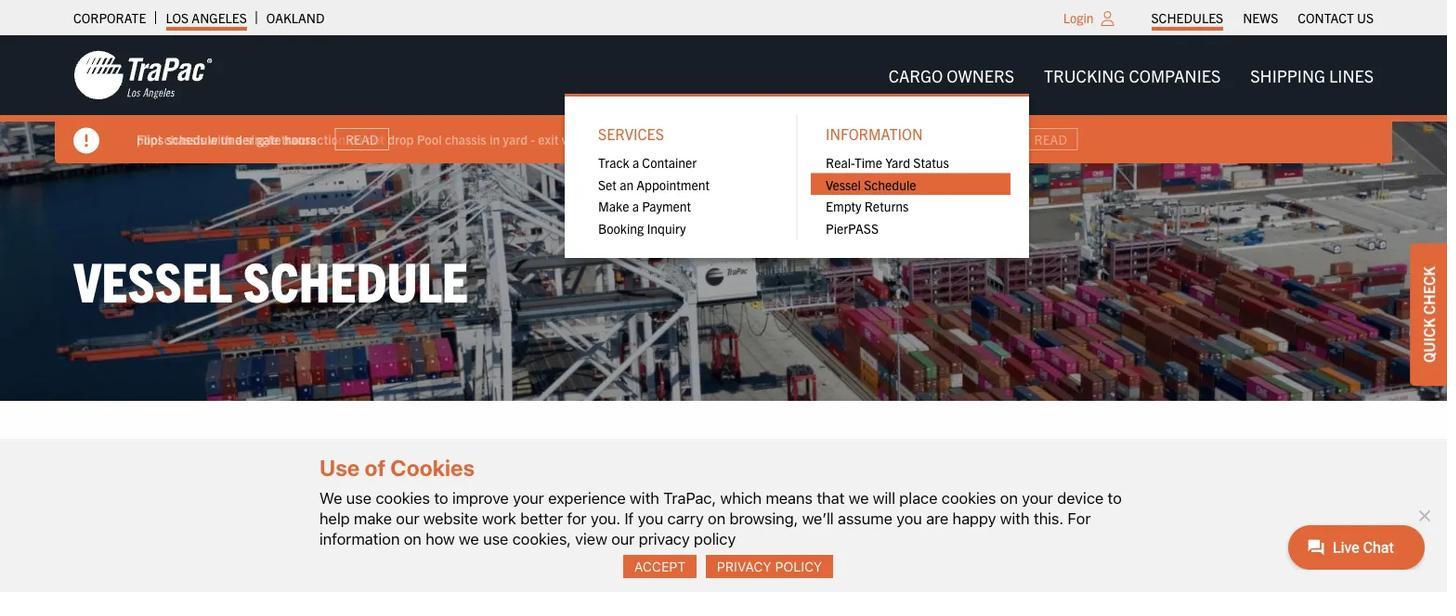 Task type: locate. For each thing, give the bounding box(es) containing it.
- up time
[[854, 131, 858, 147]]

0 horizontal spatial under
[[221, 131, 254, 147]]

cargo owners
[[889, 65, 1014, 85]]

information menu item
[[811, 115, 1011, 239]]

quick
[[1419, 318, 1438, 363]]

1 horizontal spatial first
[[868, 574, 902, 591]]

oakland link
[[266, 5, 325, 31]]

1 horizontal spatial vessel
[[826, 176, 861, 193]]

banner containing cargo owners
[[0, 35, 1447, 258]]

1 horizontal spatial on
[[708, 509, 726, 528]]

/ left pop45
[[958, 131, 962, 147]]

1 horizontal spatial your
[[1022, 489, 1053, 507]]

2 your from the left
[[1022, 489, 1053, 507]]

odr
[[667, 574, 693, 591]]

|
[[691, 515, 694, 532], [728, 515, 731, 532]]

2 / from the left
[[958, 131, 962, 147]]

device
[[1057, 489, 1104, 507]]

1 - from the left
[[531, 131, 535, 147]]

lines
[[1329, 65, 1374, 85]]

you right if
[[638, 509, 663, 528]]

1 horizontal spatial you
[[897, 509, 922, 528]]

contact
[[1298, 9, 1354, 26]]

to inside service(s): all | line: | local terminal only date range: 10/10/2023 to 11/10/2023
[[754, 537, 765, 554]]

read link right hours
[[335, 128, 389, 151]]

use up make
[[346, 489, 372, 507]]

1 horizontal spatial cookies
[[942, 489, 996, 507]]

no image
[[1415, 507, 1433, 525]]

help
[[320, 509, 350, 528]]

you
[[638, 509, 663, 528], [897, 509, 922, 528]]

website
[[423, 509, 478, 528]]

place
[[899, 489, 938, 507]]

under up "track a container" link
[[682, 131, 715, 147]]

with
[[209, 131, 233, 147], [562, 131, 586, 147], [630, 489, 659, 507], [1000, 509, 1030, 528]]

0 horizontal spatial vessel
[[73, 246, 232, 314]]

make
[[598, 198, 629, 215]]

2 vertical spatial on
[[404, 530, 421, 548]]

for
[[1068, 509, 1091, 528]]

privacy
[[639, 530, 690, 548]]

1 horizontal spatial schedule
[[864, 176, 916, 193]]

pool left schedule
[[137, 131, 161, 147]]

we
[[320, 489, 342, 507]]

service(s):
[[602, 515, 662, 532]]

0 horizontal spatial /
[[908, 131, 911, 147]]

to
[[434, 489, 448, 507], [1108, 489, 1122, 507], [754, 537, 765, 554]]

-
[[531, 131, 535, 147], [854, 131, 858, 147]]

1 horizontal spatial local
[[827, 574, 865, 591]]

1 vertical spatial menu bar
[[565, 56, 1389, 258]]

that
[[817, 489, 845, 507]]

services menu item
[[583, 115, 783, 239]]

status
[[913, 154, 949, 170]]

0 horizontal spatial we
[[459, 530, 479, 548]]

2 you from the left
[[897, 509, 922, 528]]

cargo owners link
[[874, 56, 1029, 94]]

1 horizontal spatial under
[[682, 131, 715, 147]]

accept link
[[623, 555, 697, 579]]

0 horizontal spatial you
[[638, 509, 663, 528]]

1 first from the left
[[696, 574, 730, 591]]

read for pool chassis with a single transaction  do not drop pool chassis in yard -  exit with the pool chassis under relative release number -  pop20 / pop40 / pop45
[[1034, 131, 1067, 148]]

track a container link
[[583, 151, 783, 173]]

solid image
[[73, 128, 99, 154]]

1 pool from the left
[[137, 131, 161, 147]]

container
[[642, 154, 697, 170]]

your up better
[[513, 489, 544, 507]]

pool right the
[[610, 131, 635, 147]]

us
[[1357, 9, 1374, 26]]

0 vertical spatial vessel
[[826, 176, 861, 193]]

0 horizontal spatial |
[[691, 515, 694, 532]]

payment
[[642, 198, 691, 215]]

2 pool from the left
[[610, 131, 635, 147]]

2 chassis from the left
[[445, 131, 486, 147]]

0 horizontal spatial cookies
[[376, 489, 430, 507]]

your
[[513, 489, 544, 507], [1022, 489, 1053, 507]]

0 horizontal spatial local
[[734, 515, 764, 532]]

local first receiving
[[827, 574, 970, 591]]

a right track at the top of the page
[[632, 154, 639, 170]]

0 vertical spatial use
[[346, 489, 372, 507]]

real-time yard status link
[[811, 151, 1011, 173]]

1 horizontal spatial chassis
[[445, 131, 486, 147]]

1 vertical spatial on
[[708, 509, 726, 528]]

menu containing track a container
[[583, 151, 783, 239]]

2 first from the left
[[868, 574, 902, 591]]

menu bar inside banner
[[565, 56, 1389, 258]]

do
[[349, 131, 363, 147]]

1 horizontal spatial use
[[483, 530, 508, 548]]

cookies up happy on the right bottom of page
[[942, 489, 996, 507]]

1 vertical spatial we
[[459, 530, 479, 548]]

1 vertical spatial a
[[632, 154, 639, 170]]

2 receiving from the left
[[905, 574, 970, 591]]

under
[[221, 131, 254, 147], [682, 131, 715, 147]]

use
[[346, 489, 372, 507], [483, 530, 508, 548]]

0 horizontal spatial receiving
[[733, 574, 797, 591]]

only
[[819, 515, 845, 532]]

improve
[[452, 489, 509, 507]]

2 horizontal spatial on
[[1000, 489, 1018, 507]]

menu containing real-time yard status
[[811, 151, 1011, 239]]

better
[[520, 509, 563, 528]]

policy
[[775, 559, 822, 575]]

we up assume
[[849, 489, 869, 507]]

0 vertical spatial we
[[849, 489, 869, 507]]

banner
[[0, 35, 1447, 258]]

menu bar containing schedules
[[1142, 5, 1383, 31]]

1 horizontal spatial read
[[1034, 131, 1067, 148]]

0 horizontal spatial to
[[434, 489, 448, 507]]

returns
[[865, 198, 909, 215]]

2 horizontal spatial chassis
[[638, 131, 679, 147]]

oakland
[[266, 9, 325, 26]]

cookies
[[376, 489, 430, 507], [942, 489, 996, 507]]

1 read from the left
[[345, 131, 378, 148]]

2 read from the left
[[1034, 131, 1067, 148]]

on left how at the bottom left of page
[[404, 530, 421, 548]]

privacy policy
[[717, 559, 822, 575]]

1 vertical spatial use
[[483, 530, 508, 548]]

1 horizontal spatial pool
[[610, 131, 635, 147]]

1 vertical spatial our
[[611, 530, 635, 548]]

relative
[[718, 131, 760, 147]]

1 horizontal spatial we
[[849, 489, 869, 507]]

local right policy
[[827, 574, 865, 591]]

you down place on the right of page
[[897, 509, 922, 528]]

first down assume
[[868, 574, 902, 591]]

a
[[236, 131, 242, 147], [632, 154, 639, 170], [632, 198, 639, 215]]

0 horizontal spatial on
[[404, 530, 421, 548]]

read for flips schedule under gate hours
[[345, 131, 378, 148]]

menu
[[565, 94, 1029, 258], [583, 151, 783, 239], [811, 151, 1011, 239]]

1 horizontal spatial |
[[728, 515, 731, 532]]

0 vertical spatial local
[[734, 515, 764, 532]]

first right odr
[[696, 574, 730, 591]]

track a container set an appointment make a payment booking inquiry
[[598, 154, 710, 237]]

policy
[[694, 530, 736, 548]]

chassis up container
[[638, 131, 679, 147]]

vessel schedule menu item
[[811, 173, 1011, 195]]

0 horizontal spatial read link
[[335, 128, 389, 151]]

odr first receiving
[[667, 574, 797, 591]]

1 horizontal spatial -
[[854, 131, 858, 147]]

1 horizontal spatial receiving
[[905, 574, 970, 591]]

with left the
[[562, 131, 586, 147]]

0 horizontal spatial first
[[696, 574, 730, 591]]

vessel
[[826, 176, 861, 193], [73, 246, 232, 314]]

set
[[598, 176, 617, 193]]

under left gate
[[221, 131, 254, 147]]

shipping lines
[[1250, 65, 1374, 85]]

number
[[807, 131, 851, 147]]

vessel schedule
[[73, 246, 468, 314]]

0 horizontal spatial our
[[396, 509, 419, 528]]

track
[[598, 154, 629, 170]]

menu bar
[[1142, 5, 1383, 31], [565, 56, 1389, 258]]

read right pop45
[[1034, 131, 1067, 148]]

inquiry
[[647, 220, 686, 237]]

happy
[[953, 509, 996, 528]]

chassis left in
[[445, 131, 486, 147]]

vessel inside real-time yard status vessel schedule empty returns pierpass
[[826, 176, 861, 193]]

angeles
[[192, 9, 247, 26]]

menu for cargo owners
[[565, 94, 1029, 258]]

/ up "real-time yard status" link
[[908, 131, 911, 147]]

0 horizontal spatial pool
[[137, 131, 161, 147]]

1 horizontal spatial to
[[754, 537, 765, 554]]

pool chassis with a single transaction  do not drop pool chassis in yard -  exit with the pool chassis under relative release number -  pop20 / pop40 / pop45
[[137, 131, 1005, 147]]

1 receiving from the left
[[733, 574, 797, 591]]

0 vertical spatial menu bar
[[1142, 5, 1383, 31]]

transaction
[[281, 131, 346, 147]]

menu containing services
[[565, 94, 1029, 258]]

- left exit
[[531, 131, 535, 147]]

date
[[611, 537, 638, 554]]

use down work
[[483, 530, 508, 548]]

0 horizontal spatial read
[[345, 131, 378, 148]]

our right make
[[396, 509, 419, 528]]

1 vertical spatial local
[[827, 574, 865, 591]]

a left single
[[236, 131, 242, 147]]

our
[[396, 509, 419, 528], [611, 530, 635, 548]]

1 horizontal spatial /
[[958, 131, 962, 147]]

on up policy
[[708, 509, 726, 528]]

release
[[763, 131, 804, 147]]

| right the all
[[691, 515, 694, 532]]

time
[[854, 154, 882, 170]]

0 horizontal spatial schedule
[[243, 246, 468, 314]]

our down if
[[611, 530, 635, 548]]

0 horizontal spatial use
[[346, 489, 372, 507]]

on left device
[[1000, 489, 1018, 507]]

0 horizontal spatial chassis
[[164, 131, 206, 147]]

1 under from the left
[[221, 131, 254, 147]]

1 chassis from the left
[[164, 131, 206, 147]]

2 cookies from the left
[[942, 489, 996, 507]]

/
[[908, 131, 911, 147], [958, 131, 962, 147]]

contact us link
[[1298, 5, 1374, 31]]

0 vertical spatial schedule
[[864, 176, 916, 193]]

1 horizontal spatial read link
[[1024, 128, 1078, 151]]

news
[[1243, 9, 1278, 26]]

1 your from the left
[[513, 489, 544, 507]]

on
[[1000, 489, 1018, 507], [708, 509, 726, 528], [404, 530, 421, 548]]

| right "line:"
[[728, 515, 731, 532]]

read left drop
[[345, 131, 378, 148]]

drop
[[388, 131, 414, 147]]

to right device
[[1108, 489, 1122, 507]]

2 read link from the left
[[1024, 128, 1078, 151]]

1 / from the left
[[908, 131, 911, 147]]

a right make
[[632, 198, 639, 215]]

chassis right 'flips'
[[164, 131, 206, 147]]

to up privacy policy
[[754, 537, 765, 554]]

local down which
[[734, 515, 764, 532]]

make a payment link
[[583, 195, 783, 217]]

services link
[[583, 115, 783, 151]]

experience
[[548, 489, 626, 507]]

flips
[[137, 131, 164, 147]]

information
[[320, 530, 400, 548]]

0 horizontal spatial -
[[531, 131, 535, 147]]

menu bar containing cargo owners
[[565, 56, 1389, 258]]

trucking
[[1044, 65, 1125, 85]]

los angeles
[[166, 9, 247, 26]]

all
[[665, 515, 688, 532]]

cargo owners menu item
[[565, 56, 1029, 258]]

we down website on the bottom left
[[459, 530, 479, 548]]

cookies,
[[512, 530, 571, 548]]

to up website on the bottom left
[[434, 489, 448, 507]]

1 read link from the left
[[335, 128, 389, 151]]

0 horizontal spatial your
[[513, 489, 544, 507]]

cookies up make
[[376, 489, 430, 507]]

not
[[366, 131, 385, 147]]

1 horizontal spatial our
[[611, 530, 635, 548]]

your up this.
[[1022, 489, 1053, 507]]

read link right pop45
[[1024, 128, 1078, 151]]

2 - from the left
[[854, 131, 858, 147]]



Task type: describe. For each thing, give the bounding box(es) containing it.
trucking companies
[[1044, 65, 1221, 85]]

pierpass
[[826, 220, 879, 237]]

of
[[364, 455, 386, 481]]

which
[[720, 489, 762, 507]]

if
[[625, 509, 634, 528]]

0 vertical spatial a
[[236, 131, 242, 147]]

receiving for odr first receiving
[[733, 574, 797, 591]]

we'll
[[802, 509, 834, 528]]

menu for information
[[811, 151, 1011, 239]]

1 | from the left
[[691, 515, 694, 532]]

exit
[[538, 131, 559, 147]]

for
[[567, 509, 587, 528]]

use of cookies we use cookies to improve your experience with trapac, which means that we will place cookies on your device to help make our website work better for you. if you carry on browsing, we'll assume you are happy with this. for information on how we use cookies, view our privacy policy
[[320, 455, 1122, 548]]

vessel schedule link
[[811, 173, 1011, 195]]

shipping lines link
[[1236, 56, 1389, 94]]

empty
[[826, 198, 862, 215]]

browsing,
[[730, 509, 798, 528]]

schedule inside real-time yard status vessel schedule empty returns pierpass
[[864, 176, 916, 193]]

3 chassis from the left
[[638, 131, 679, 147]]

appointment
[[637, 176, 710, 193]]

10/10/2023
[[683, 537, 751, 554]]

0 vertical spatial on
[[1000, 489, 1018, 507]]

menu for services
[[583, 151, 783, 239]]

1 vertical spatial vessel
[[73, 246, 232, 314]]

with up if
[[630, 489, 659, 507]]

quick check
[[1419, 267, 1438, 363]]

schedules
[[1151, 9, 1223, 26]]

assume
[[838, 509, 893, 528]]

privacy
[[717, 559, 772, 575]]

quick check link
[[1410, 244, 1447, 386]]

1 vertical spatial schedule
[[243, 246, 468, 314]]

schedule
[[167, 131, 218, 147]]

real-
[[826, 154, 854, 170]]

view
[[575, 530, 607, 548]]

corporate
[[73, 9, 146, 26]]

services
[[598, 124, 664, 142]]

local inside service(s): all | line: | local terminal only date range: 10/10/2023 to 11/10/2023
[[734, 515, 764, 532]]

contact us
[[1298, 9, 1374, 26]]

information link
[[811, 115, 1011, 151]]

los
[[166, 9, 189, 26]]

flips schedule under gate hours
[[137, 131, 316, 147]]

light image
[[1101, 11, 1114, 26]]

with left single
[[209, 131, 233, 147]]

pierpass link
[[811, 217, 1011, 239]]

receiving for local first receiving
[[905, 574, 970, 591]]

corporate link
[[73, 5, 146, 31]]

privacy policy link
[[706, 555, 833, 579]]

will
[[873, 489, 895, 507]]

booking inquiry link
[[583, 217, 783, 239]]

gate
[[257, 131, 281, 147]]

with left this.
[[1000, 509, 1030, 528]]

how
[[426, 530, 455, 548]]

work
[[482, 509, 516, 528]]

pool
[[417, 131, 442, 147]]

line:
[[697, 515, 725, 532]]

means
[[766, 489, 813, 507]]

2 vertical spatial a
[[632, 198, 639, 215]]

are
[[926, 509, 949, 528]]

los angeles image
[[73, 49, 213, 101]]

in
[[489, 131, 500, 147]]

companies
[[1129, 65, 1221, 85]]

pop45
[[965, 131, 1005, 147]]

0 vertical spatial our
[[396, 509, 419, 528]]

pop40
[[914, 131, 955, 147]]

information
[[826, 124, 923, 142]]

the
[[589, 131, 607, 147]]

remark
[[1282, 574, 1334, 591]]

1 you from the left
[[638, 509, 663, 528]]

read link for pool chassis with a single transaction  do not drop pool chassis in yard -  exit with the pool chassis under relative release number -  pop20 / pop40 / pop45
[[1024, 128, 1078, 151]]

cookies
[[390, 455, 475, 481]]

yard
[[885, 154, 910, 170]]

you.
[[591, 509, 621, 528]]

read link for flips schedule under gate hours
[[335, 128, 389, 151]]

2 | from the left
[[728, 515, 731, 532]]

cargo
[[889, 65, 943, 85]]

an
[[620, 176, 634, 193]]

2 under from the left
[[682, 131, 715, 147]]

this.
[[1034, 509, 1064, 528]]

los angeles link
[[166, 5, 247, 31]]

booking
[[598, 220, 644, 237]]

2 horizontal spatial to
[[1108, 489, 1122, 507]]

accept
[[634, 559, 686, 575]]

1 cookies from the left
[[376, 489, 430, 507]]

empty returns link
[[811, 195, 1011, 217]]

first for local
[[868, 574, 902, 591]]

first for odr
[[696, 574, 730, 591]]

login link
[[1063, 9, 1094, 26]]

pop20
[[864, 131, 905, 147]]

trucking companies link
[[1029, 56, 1236, 94]]



Task type: vqa. For each thing, say whether or not it's contained in the screenshot.
cookies
yes



